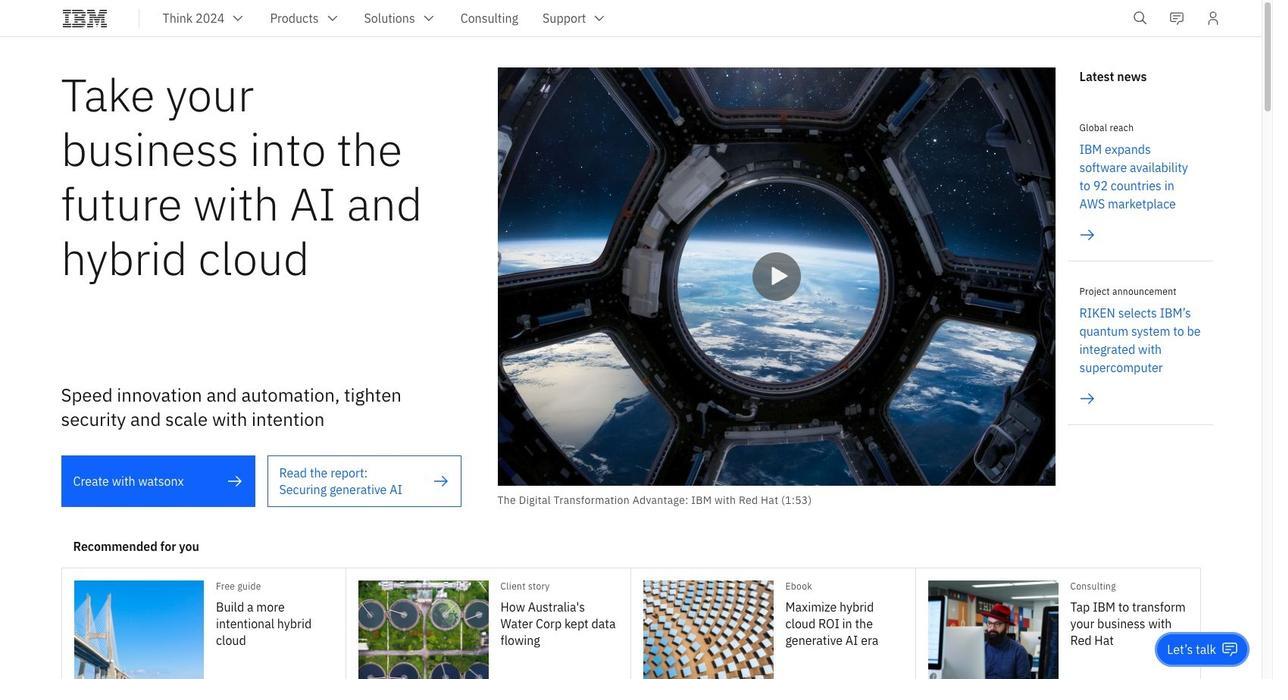 Task type: locate. For each thing, give the bounding box(es) containing it.
let's talk element
[[1168, 641, 1217, 658]]



Task type: vqa. For each thing, say whether or not it's contained in the screenshot.
Let's talk element at the bottom right of page
yes



